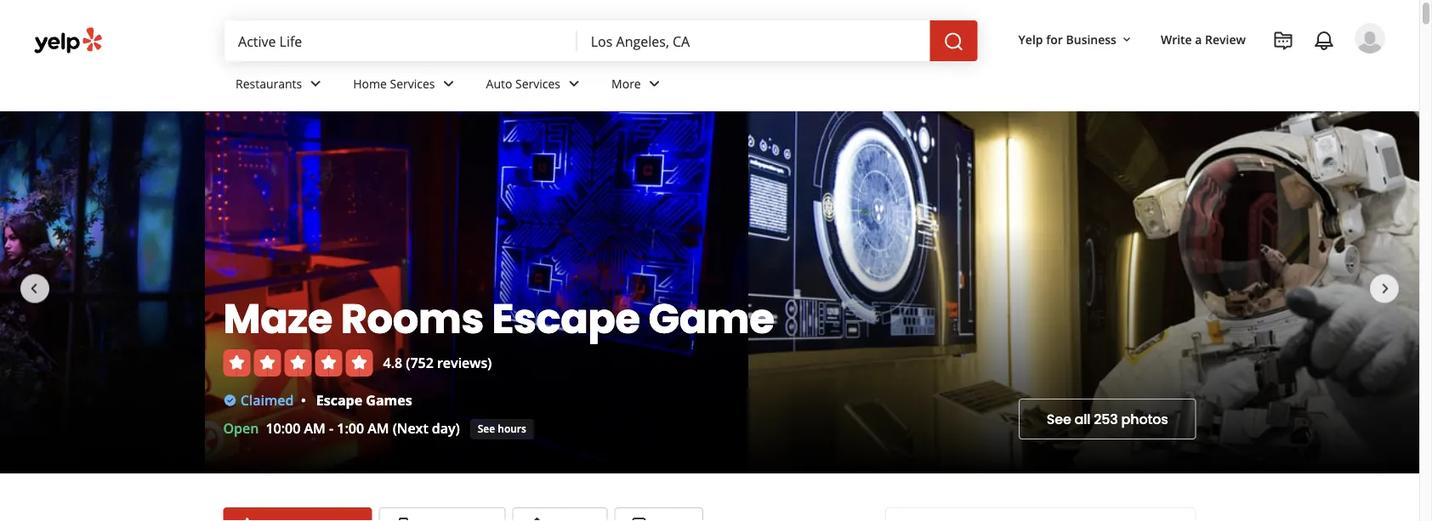 Task type: describe. For each thing, give the bounding box(es) containing it.
photos
[[1121, 410, 1168, 429]]

0 vertical spatial escape
[[492, 290, 640, 347]]

1:00
[[337, 419, 364, 438]]

see all 253 photos link
[[1019, 399, 1196, 440]]

see for see all 253 photos
[[1047, 410, 1071, 429]]

253
[[1094, 410, 1118, 429]]

Near text field
[[591, 31, 917, 50]]

4.8
[[383, 354, 402, 372]]

photo of maze rooms escape game - los angeles, ca, us. magic kingdom room image
[[0, 111, 205, 474]]

yelp
[[1019, 31, 1043, 47]]

open
[[223, 419, 259, 438]]

next image
[[1375, 279, 1396, 299]]

user actions element
[[1005, 21, 1409, 126]]

0 horizontal spatial escape
[[316, 391, 362, 410]]

10:00
[[266, 419, 301, 438]]

16 chevron down v2 image
[[1120, 33, 1134, 47]]

rooms
[[341, 290, 484, 347]]

business
[[1066, 31, 1117, 47]]

restaurants link
[[222, 61, 340, 111]]

day)
[[432, 419, 460, 438]]

more
[[612, 75, 641, 92]]

services for auto services
[[515, 75, 561, 92]]

hours
[[498, 422, 526, 436]]

restaurants
[[236, 75, 302, 92]]

a
[[1195, 31, 1202, 47]]

escape games
[[316, 391, 412, 410]]

24 save outline v2 image
[[629, 516, 649, 521]]

Find text field
[[238, 31, 564, 50]]

maze
[[223, 290, 333, 347]]

previous image
[[24, 279, 44, 299]]

notifications image
[[1314, 31, 1334, 51]]

for
[[1046, 31, 1063, 47]]

1 am from the left
[[304, 419, 326, 438]]

greg r. image
[[1355, 23, 1386, 54]]

2 photo of maze rooms escape game - los angeles, ca, us. lunar station image from the left
[[749, 111, 1419, 474]]

24 chevron down v2 image for auto services
[[564, 73, 584, 94]]

see all 253 photos
[[1047, 410, 1168, 429]]

none field find
[[238, 31, 564, 50]]



Task type: locate. For each thing, give the bounding box(es) containing it.
24 camera v2 image
[[393, 516, 414, 521]]

4.8 star rating image
[[223, 350, 373, 377]]

home services
[[353, 75, 435, 92]]

services
[[390, 75, 435, 92], [515, 75, 561, 92]]

0 horizontal spatial see
[[478, 422, 495, 436]]

2 none field from the left
[[591, 31, 917, 50]]

(752
[[406, 354, 434, 372]]

yelp for business button
[[1012, 24, 1141, 54]]

24 chevron down v2 image right auto services
[[564, 73, 584, 94]]

escape games link
[[316, 391, 412, 410]]

0 horizontal spatial none field
[[238, 31, 564, 50]]

see hours link
[[470, 419, 534, 440]]

4.8 (752 reviews)
[[383, 354, 492, 372]]

1 horizontal spatial 24 chevron down v2 image
[[564, 73, 584, 94]]

claimed
[[240, 391, 294, 410]]

1 horizontal spatial see
[[1047, 410, 1071, 429]]

2 am from the left
[[368, 419, 389, 438]]

24 chevron down v2 image left auto
[[438, 73, 459, 94]]

1 services from the left
[[390, 75, 435, 92]]

none field 'near'
[[591, 31, 917, 50]]

-
[[329, 419, 334, 438]]

1 none field from the left
[[238, 31, 564, 50]]

24 chevron down v2 image
[[438, 73, 459, 94], [564, 73, 584, 94]]

auto services link
[[472, 61, 598, 111]]

24 star v2 image
[[237, 516, 257, 521]]

photo of maze rooms escape game - los angeles, ca, us. lunar station image
[[205, 111, 749, 474], [749, 111, 1419, 474]]

maze rooms escape game
[[223, 290, 774, 347]]

am left -
[[304, 419, 326, 438]]

1 horizontal spatial escape
[[492, 290, 640, 347]]

services for home services
[[390, 75, 435, 92]]

auto
[[486, 75, 512, 92]]

services right auto
[[515, 75, 561, 92]]

2 services from the left
[[515, 75, 561, 92]]

home
[[353, 75, 387, 92]]

1 horizontal spatial am
[[368, 419, 389, 438]]

services right the home
[[390, 75, 435, 92]]

write a review
[[1161, 31, 1246, 47]]

all
[[1075, 410, 1091, 429]]

home services link
[[340, 61, 472, 111]]

reviews)
[[437, 354, 492, 372]]

review
[[1205, 31, 1246, 47]]

1 photo of maze rooms escape game - los angeles, ca, us. lunar station image from the left
[[205, 111, 749, 474]]

1 horizontal spatial 24 chevron down v2 image
[[644, 73, 665, 94]]

24 chevron down v2 image
[[306, 73, 326, 94], [644, 73, 665, 94]]

1 24 chevron down v2 image from the left
[[438, 73, 459, 94]]

games
[[366, 391, 412, 410]]

24 chevron down v2 image for restaurants
[[306, 73, 326, 94]]

0 horizontal spatial services
[[390, 75, 435, 92]]

none field up home services
[[238, 31, 564, 50]]

None field
[[238, 31, 564, 50], [591, 31, 917, 50]]

escape
[[492, 290, 640, 347], [316, 391, 362, 410]]

24 chevron down v2 image inside more link
[[644, 73, 665, 94]]

1 horizontal spatial none field
[[591, 31, 917, 50]]

24 share v2 image
[[527, 516, 547, 521]]

24 chevron down v2 image for more
[[644, 73, 665, 94]]

see
[[1047, 410, 1071, 429], [478, 422, 495, 436]]

see hours
[[478, 422, 526, 436]]

0 horizontal spatial am
[[304, 419, 326, 438]]

search image
[[944, 32, 964, 52]]

24 chevron down v2 image inside restaurants link
[[306, 73, 326, 94]]

open 10:00 am - 1:00 am (next day)
[[223, 419, 460, 438]]

1 24 chevron down v2 image from the left
[[306, 73, 326, 94]]

(752 reviews) link
[[406, 354, 492, 372]]

24 chevron down v2 image inside auto services link
[[564, 73, 584, 94]]

1 horizontal spatial services
[[515, 75, 561, 92]]

16 claim filled v2 image
[[223, 394, 237, 407]]

yelp for business
[[1019, 31, 1117, 47]]

0 horizontal spatial 24 chevron down v2 image
[[306, 73, 326, 94]]

2 24 chevron down v2 image from the left
[[564, 73, 584, 94]]

1 vertical spatial escape
[[316, 391, 362, 410]]

24 chevron down v2 image right more
[[644, 73, 665, 94]]

more link
[[598, 61, 678, 111]]

24 chevron down v2 image for home services
[[438, 73, 459, 94]]

projects image
[[1273, 31, 1294, 51]]

am
[[304, 419, 326, 438], [368, 419, 389, 438]]

business categories element
[[222, 61, 1386, 111]]

see left the 'all'
[[1047, 410, 1071, 429]]

None search field
[[225, 20, 981, 61]]

2 24 chevron down v2 image from the left
[[644, 73, 665, 94]]

game
[[648, 290, 774, 347]]

(next
[[393, 419, 428, 438]]

see for see hours
[[478, 422, 495, 436]]

write
[[1161, 31, 1192, 47]]

auto services
[[486, 75, 561, 92]]

none field up business categories element
[[591, 31, 917, 50]]

am right 1:00
[[368, 419, 389, 438]]

see left the "hours"
[[478, 422, 495, 436]]

write a review link
[[1154, 24, 1253, 54]]

24 chevron down v2 image inside home services link
[[438, 73, 459, 94]]

0 horizontal spatial 24 chevron down v2 image
[[438, 73, 459, 94]]

24 chevron down v2 image right restaurants
[[306, 73, 326, 94]]



Task type: vqa. For each thing, say whether or not it's contained in the screenshot.
bottom your
no



